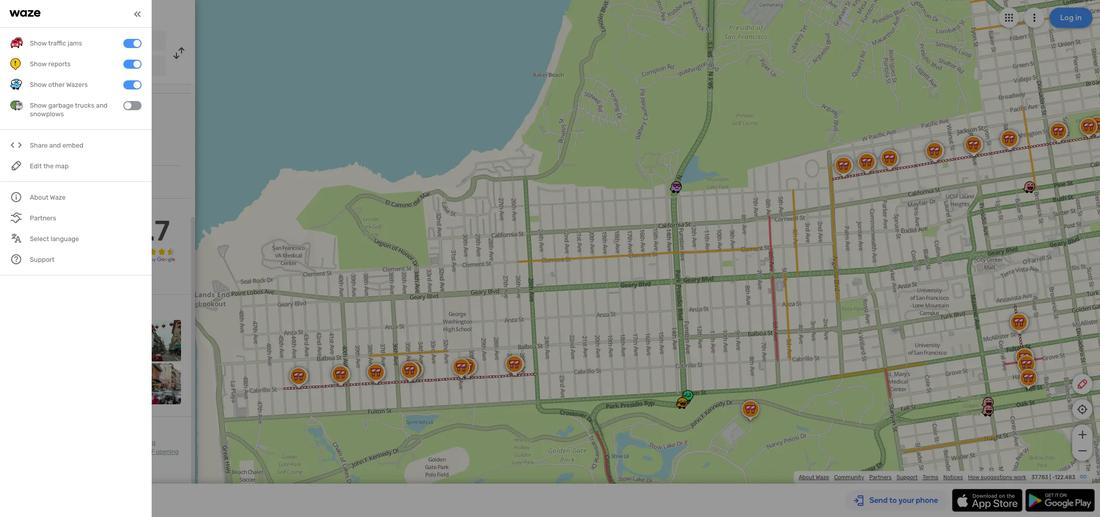 Task type: locate. For each thing, give the bounding box(es) containing it.
image 4 of chinatown, sf image
[[140, 320, 181, 361]]

0 vertical spatial chinatown,
[[94, 440, 126, 447]]

sf for opening
[[147, 449, 154, 456]]

san inside button
[[37, 37, 50, 46]]

support link
[[897, 474, 918, 481]]

0 horizontal spatial directions
[[10, 449, 38, 456]]

chinatown san francisco, ca, usa up destination at the top
[[37, 62, 142, 71]]

1 horizontal spatial sf
[[147, 449, 154, 456]]

chinatown, inside chinatown, sf driving directions
[[94, 440, 126, 447]]

37.783
[[1032, 474, 1049, 481]]

chinatown,
[[94, 440, 126, 447], [114, 449, 146, 456]]

chinatown up the point
[[37, 62, 73, 71]]

chinatown, for opening
[[114, 449, 146, 456]]

0 vertical spatial chinatown san francisco, ca, usa
[[37, 62, 142, 71]]

0 vertical spatial usa
[[130, 63, 142, 70]]

francisco
[[51, 37, 83, 46]]

0 horizontal spatial ca,
[[60, 118, 71, 127]]

community link
[[835, 474, 865, 481]]

driving directions
[[60, 8, 135, 19]]

ca,
[[119, 63, 128, 70], [60, 118, 71, 127]]

code image
[[10, 139, 23, 152]]

san left francisco on the left top
[[37, 37, 50, 46]]

embed
[[62, 142, 83, 149]]

chinatown, sf opening hours
[[10, 449, 179, 465]]

francisco, up share
[[24, 118, 58, 127]]

directions
[[93, 8, 135, 19], [10, 449, 38, 456]]

0 vertical spatial directions
[[93, 8, 135, 19]]

waze
[[816, 474, 830, 481]]

sf
[[127, 440, 135, 447], [147, 449, 154, 456]]

chinatown, down driving
[[114, 449, 146, 456]]

0 vertical spatial san
[[37, 37, 50, 46]]

chinatown down starting point button
[[10, 105, 64, 117]]

1 horizontal spatial san
[[37, 37, 50, 46]]

destination
[[70, 76, 107, 85]]

1 vertical spatial sf
[[147, 449, 154, 456]]

0 horizontal spatial usa
[[73, 118, 87, 127]]

notices link
[[944, 474, 964, 481]]

chinatown, inside chinatown, sf opening hours
[[114, 449, 146, 456]]

1 vertical spatial chinatown,
[[114, 449, 146, 456]]

122.483
[[1055, 474, 1076, 481]]

sf inside chinatown, sf driving directions
[[127, 440, 135, 447]]

1 horizontal spatial francisco,
[[88, 63, 117, 70]]

location image
[[10, 60, 22, 72]]

usa down san francisco button
[[130, 63, 142, 70]]

driving
[[136, 440, 156, 447]]

chinatown san francisco, ca, usa up and
[[10, 105, 87, 127]]

driving
[[60, 8, 91, 19]]

ca, down san francisco button
[[119, 63, 128, 70]]

san
[[37, 37, 50, 46], [76, 63, 87, 70], [10, 118, 23, 127]]

community
[[835, 474, 865, 481]]

sf down driving
[[147, 449, 154, 456]]

2 vertical spatial san
[[10, 118, 23, 127]]

4
[[10, 228, 15, 236]]

starting point
[[10, 76, 55, 85]]

usa up share and embed link
[[73, 118, 87, 127]]

review
[[10, 206, 34, 215]]

1 vertical spatial francisco,
[[24, 118, 58, 127]]

0 vertical spatial sf
[[127, 440, 135, 447]]

sf inside chinatown, sf opening hours
[[147, 449, 154, 456]]

san up destination at the top
[[76, 63, 87, 70]]

0 vertical spatial ca,
[[119, 63, 128, 70]]

directions up hours
[[10, 449, 38, 456]]

1 vertical spatial usa
[[73, 118, 87, 127]]

directions up san francisco button
[[93, 8, 135, 19]]

|
[[1050, 474, 1052, 481]]

directions inside chinatown, sf driving directions
[[10, 449, 38, 456]]

san francisco
[[37, 37, 83, 46]]

pencil image
[[1077, 378, 1089, 391]]

sf for driving
[[127, 440, 135, 447]]

1 horizontal spatial usa
[[130, 63, 142, 70]]

chinatown
[[37, 62, 73, 71], [10, 105, 64, 117]]

1 vertical spatial san
[[76, 63, 87, 70]]

francisco,
[[88, 63, 117, 70], [24, 118, 58, 127]]

chinatown, sf driving directions
[[10, 440, 156, 456]]

chinatown san francisco, ca, usa
[[37, 62, 142, 71], [10, 105, 87, 127]]

how
[[969, 474, 980, 481]]

computer image
[[10, 176, 22, 188]]

0 vertical spatial chinatown
[[37, 62, 73, 71]]

37.783 | -122.483
[[1032, 474, 1076, 481]]

1 vertical spatial ca,
[[60, 118, 71, 127]]

terms link
[[923, 474, 939, 481]]

zoom out image
[[1077, 445, 1089, 457]]

1 vertical spatial chinatown
[[10, 105, 64, 117]]

notices
[[944, 474, 964, 481]]

chinatown inside chinatown san francisco, ca, usa
[[10, 105, 64, 117]]

sf left driving
[[127, 440, 135, 447]]

usa
[[130, 63, 142, 70], [73, 118, 87, 127]]

partners link
[[870, 474, 892, 481]]

0 horizontal spatial sf
[[127, 440, 135, 447]]

san up code "image"
[[10, 118, 23, 127]]

chinatown, up chinatown, sf opening hours
[[94, 440, 126, 447]]

3
[[10, 236, 14, 244]]

ca, up embed
[[60, 118, 71, 127]]

francisco, up destination at the top
[[88, 63, 117, 70]]

support
[[897, 474, 918, 481]]

1 vertical spatial directions
[[10, 449, 38, 456]]



Task type: vqa. For each thing, say whether or not it's contained in the screenshot.
Francisco
yes



Task type: describe. For each thing, give the bounding box(es) containing it.
0 vertical spatial francisco,
[[88, 63, 117, 70]]

starting point button
[[10, 76, 55, 92]]

and
[[49, 142, 61, 149]]

5
[[10, 220, 14, 228]]

summary
[[35, 206, 66, 215]]

partners
[[870, 474, 892, 481]]

image 8 of chinatown, sf image
[[140, 364, 181, 405]]

share
[[30, 142, 48, 149]]

1 horizontal spatial ca,
[[119, 63, 128, 70]]

4.7
[[130, 215, 170, 248]]

americanchinatown.com link
[[30, 178, 112, 186]]

chinatown, sf opening hours link
[[10, 449, 179, 465]]

review summary
[[10, 206, 66, 215]]

suggestions
[[981, 474, 1013, 481]]

about
[[799, 474, 815, 481]]

1
[[10, 252, 13, 261]]

how suggestions work link
[[969, 474, 1027, 481]]

about waze community partners support terms notices how suggestions work
[[799, 474, 1027, 481]]

chinatown, for driving
[[94, 440, 126, 447]]

destination button
[[70, 76, 107, 93]]

link image
[[1080, 473, 1088, 481]]

opening
[[156, 449, 179, 456]]

zoom in image
[[1077, 429, 1089, 441]]

point
[[38, 76, 55, 85]]

1 vertical spatial chinatown san francisco, ca, usa
[[10, 105, 87, 127]]

0 horizontal spatial francisco,
[[24, 118, 58, 127]]

americanchinatown.com
[[30, 178, 112, 186]]

san francisco button
[[29, 30, 166, 51]]

about waze link
[[799, 474, 830, 481]]

hours
[[10, 458, 26, 465]]

5 4 3 1
[[10, 220, 15, 261]]

2 horizontal spatial san
[[76, 63, 87, 70]]

chinatown, sf driving directions link
[[10, 440, 156, 456]]

-
[[1053, 474, 1055, 481]]

terms
[[923, 474, 939, 481]]

starting
[[10, 76, 36, 85]]

current location image
[[10, 34, 22, 47]]

share and embed link
[[10, 135, 142, 156]]

work
[[1014, 474, 1027, 481]]

1 horizontal spatial directions
[[93, 8, 135, 19]]

0 horizontal spatial san
[[10, 118, 23, 127]]

share and embed
[[30, 142, 83, 149]]



